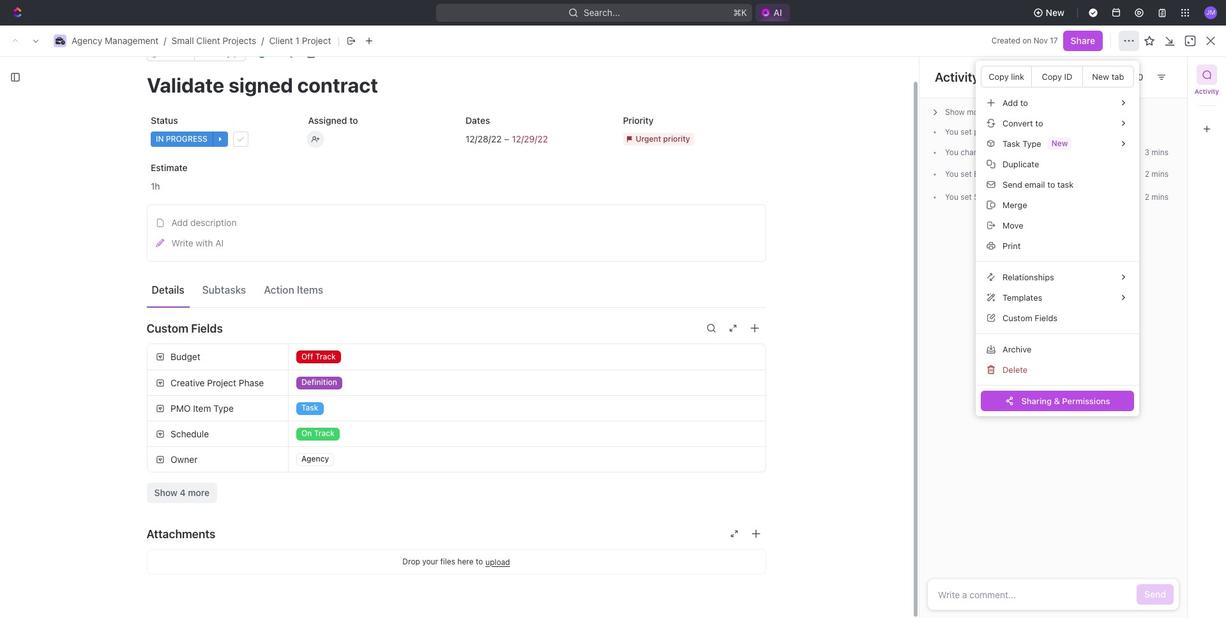 Task type: locate. For each thing, give the bounding box(es) containing it.
0 vertical spatial share button
[[1064, 31, 1104, 51]]

automations
[[1101, 64, 1154, 75]]

0 vertical spatial mins
[[1152, 148, 1169, 157]]

0 vertical spatial creative
[[170, 377, 204, 388]]

1 horizontal spatial small client projects link
[[313, 62, 417, 77]]

schedule down "set budget to"
[[975, 192, 1008, 202]]

here
[[458, 557, 474, 567]]

schedule up "owner"
[[170, 428, 209, 439]]

2 for set schedule to
[[1145, 192, 1150, 202]]

type right item
[[213, 403, 233, 414]]

templates button
[[981, 288, 1135, 308]]

to up track at the top right
[[1048, 179, 1056, 189]]

copy left id
[[1043, 71, 1063, 81]]

custom down details 'button'
[[147, 322, 188, 335]]

dates
[[465, 115, 490, 126]]

1 vertical spatial set
[[961, 169, 972, 179]]

meeting
[[556, 147, 591, 158]]

1 horizontal spatial schedule
[[975, 192, 1008, 202]]

send email to task
[[1003, 179, 1074, 189]]

2 horizontal spatial 1
[[1162, 65, 1166, 74]]

0 horizontal spatial copy
[[989, 71, 1009, 81]]

kickoff
[[258, 296, 287, 306]]

1 horizontal spatial custom fields
[[1003, 313, 1058, 323]]

client up assigned to
[[354, 64, 377, 75]]

agency management / small client projects / client 1 project |
[[72, 34, 340, 47]]

move button
[[981, 215, 1135, 236]]

1 vertical spatial small
[[329, 64, 351, 75]]

0 horizontal spatial agency
[[72, 35, 102, 46]]

contract
[[325, 251, 360, 262]]

custom fields down templates
[[1003, 313, 1058, 323]]

set down 'changed'
[[961, 169, 972, 179]]

project left |
[[302, 35, 331, 46]]

1 2 mins from the top
[[1145, 169, 1169, 179]]

create
[[258, 391, 286, 402]]

0 horizontal spatial custom
[[147, 322, 188, 335]]

set for priority
[[961, 127, 972, 137]]

1 vertical spatial new
[[1093, 71, 1110, 81]]

0 horizontal spatial budget
[[170, 351, 200, 362]]

upload
[[486, 558, 510, 567]]

permissions
[[1063, 396, 1111, 406]]

0 horizontal spatial small
[[172, 35, 194, 46]]

send button
[[1137, 585, 1174, 605]]

agency right business time image
[[72, 35, 102, 46]]

add task up schedule
[[318, 350, 352, 359]]

convert to button
[[981, 113, 1135, 134]]

new up 17
[[1046, 7, 1065, 18]]

2 mins
[[1145, 169, 1169, 179], [1145, 192, 1169, 202]]

item
[[193, 403, 211, 414]]

1 set from the top
[[961, 127, 972, 137]]

small client projects link down |
[[313, 62, 417, 77]]

fields inside dropdown button
[[191, 322, 223, 335]]

agency management link
[[72, 35, 159, 46], [199, 62, 305, 77]]

1 vertical spatial type
[[213, 403, 233, 414]]

0 vertical spatial send
[[1003, 179, 1023, 189]]

custom fields inside button
[[1003, 313, 1058, 323]]

1 horizontal spatial projects
[[380, 64, 414, 75]]

1 horizontal spatial custom
[[1003, 313, 1033, 323]]

0 vertical spatial new
[[1046, 7, 1065, 18]]

custom inside custom fields button
[[1003, 313, 1033, 323]]

you down changed status from
[[946, 169, 959, 179]]

with inside write with ai "button"
[[196, 238, 213, 249]]

copy inside button
[[989, 71, 1009, 81]]

1 vertical spatial agency
[[215, 64, 246, 75]]

type down the urgent at the top
[[1023, 138, 1042, 149]]

1 vertical spatial mins
[[1152, 169, 1169, 179]]

1 mins from the top
[[1152, 148, 1169, 157]]

0 vertical spatial budget
[[975, 169, 1001, 179]]

0 horizontal spatial projects
[[223, 35, 256, 46]]

agency management link right business time image
[[72, 35, 159, 46]]

sharing
[[1022, 396, 1052, 406]]

0 vertical spatial projects
[[223, 35, 256, 46]]

small inside small client projects link
[[329, 64, 351, 75]]

add task right 5
[[350, 445, 383, 455]]

Search tasks... text field
[[1068, 174, 1196, 193]]

you left 'changed'
[[946, 148, 959, 157]]

small client projects link up the 8686f9yqh
[[172, 35, 256, 46]]

mins
[[1152, 148, 1169, 157], [1152, 169, 1169, 179], [1152, 192, 1169, 202]]

0 horizontal spatial type
[[213, 403, 233, 414]]

small inside agency management / small client projects / client 1 project |
[[172, 35, 194, 46]]

fields down templates dropdown button
[[1035, 313, 1058, 323]]

templates button
[[981, 288, 1135, 308]]

drop your files here to upload
[[403, 557, 510, 567]]

create project schedule link
[[254, 388, 443, 406]]

1 horizontal spatial agency management link
[[199, 62, 305, 77]]

1 horizontal spatial activity
[[1195, 88, 1220, 95]]

add up convert on the top right
[[1003, 97, 1019, 108]]

creative left "production" at the left of the page
[[226, 446, 255, 455]]

files
[[441, 557, 456, 567]]

upload button
[[486, 558, 510, 567]]

1 vertical spatial share
[[1056, 64, 1081, 75]]

1 vertical spatial agency management link
[[199, 62, 305, 77]]

activity inside task sidebar navigation "tab list"
[[1195, 88, 1220, 95]]

status
[[995, 148, 1017, 157]]

0 vertical spatial 1
[[296, 35, 300, 46]]

agency inside agency management / small client projects / client 1 project |
[[72, 35, 102, 46]]

budget up 'creative project phase'
[[170, 351, 200, 362]]

budget inside custom fields element
[[170, 351, 200, 362]]

set budget to
[[959, 169, 1012, 179]]

copy id
[[1043, 71, 1073, 81]]

1 horizontal spatial management
[[248, 64, 302, 75]]

customize button
[[1101, 143, 1167, 161]]

1 horizontal spatial with
[[428, 296, 446, 306]]

1 vertical spatial management
[[248, 64, 302, 75]]

share button
[[1064, 31, 1104, 51], [1049, 59, 1088, 80]]

management
[[105, 35, 159, 46], [248, 64, 302, 75]]

project left phase on the left bottom of page
[[207, 377, 236, 388]]

send for send email to task
[[1003, 179, 1023, 189]]

creative for creative production
[[226, 446, 255, 455]]

projects
[[223, 35, 256, 46], [380, 64, 414, 75]]

management inside agency management / small client projects / client 1 project |
[[105, 35, 159, 46]]

task
[[1058, 179, 1074, 189]]

to right convert on the top right
[[1036, 118, 1044, 128]]

1 2 from the top
[[1145, 169, 1150, 179]]

1 vertical spatial budget
[[170, 351, 200, 362]]

small client projects link
[[172, 35, 256, 46], [313, 62, 417, 77]]

0 vertical spatial 2 mins
[[1145, 169, 1169, 179]]

creative up pmo
[[170, 377, 204, 388]]

add down create
[[258, 413, 274, 424]]

0 horizontal spatial creative
[[170, 377, 204, 388]]

add up write
[[172, 217, 188, 228]]

urgent
[[1023, 127, 1050, 137]]

1 horizontal spatial small
[[329, 64, 351, 75]]

2
[[1145, 169, 1150, 179], [1145, 192, 1150, 202]]

custom fields
[[1003, 313, 1058, 323], [147, 322, 223, 335]]

send for send
[[1145, 589, 1167, 600]]

0 horizontal spatial with
[[196, 238, 213, 249]]

0 vertical spatial set
[[961, 127, 972, 137]]

project
[[302, 35, 331, 46], [286, 105, 343, 126], [650, 147, 680, 158], [207, 377, 236, 388]]

share for the topmost share button
[[1071, 35, 1096, 46]]

with left ai
[[196, 238, 213, 249]]

new down convert to button
[[1052, 139, 1069, 148]]

8686f9yqh
[[199, 49, 240, 58]]

you left priority
[[946, 127, 959, 137]]

0 horizontal spatial agency management link
[[72, 35, 159, 46]]

1 vertical spatial send
[[1145, 589, 1167, 600]]

mins for set budget to
[[1152, 169, 1169, 179]]

to up convert to
[[1021, 97, 1029, 108]]

task
[[1154, 111, 1173, 121], [1003, 138, 1021, 149], [335, 350, 352, 359], [276, 413, 295, 424], [366, 445, 383, 455]]

/ left 8686f9yqh button
[[164, 35, 166, 46]]

meeting minutes link
[[554, 143, 627, 161]]

kanban
[[286, 147, 318, 158]]

0 vertical spatial schedule
[[975, 192, 1008, 202]]

1 horizontal spatial copy
[[1043, 71, 1063, 81]]

1 horizontal spatial budget
[[975, 169, 1001, 179]]

1 vertical spatial 2
[[1145, 192, 1150, 202]]

send inside task sidebar content section
[[1145, 589, 1167, 600]]

write with ai button
[[151, 233, 762, 254]]

0 horizontal spatial /
[[164, 35, 166, 46]]

1 vertical spatial share button
[[1049, 59, 1088, 80]]

tasks
[[238, 147, 262, 158]]

1 vertical spatial 1
[[1162, 65, 1166, 74]]

email
[[1025, 179, 1046, 189]]

0 vertical spatial activity
[[935, 70, 980, 84]]

custom fields down details
[[147, 322, 223, 335]]

copy
[[989, 71, 1009, 81], [1043, 71, 1063, 81]]

asset
[[307, 554, 330, 565]]

3 you from the top
[[946, 169, 959, 179]]

share button down 17
[[1049, 59, 1088, 80]]

project inside custom fields element
[[207, 377, 236, 388]]

2 set from the top
[[961, 169, 972, 179]]

copy inside button
[[1043, 71, 1063, 81]]

2 mins for set budget to
[[1145, 169, 1169, 179]]

set left priority
[[961, 127, 972, 137]]

1 vertical spatial with
[[428, 296, 446, 306]]

nov
[[1034, 36, 1049, 45]]

0 vertical spatial share
[[1071, 35, 1096, 46]]

project up "kanban"
[[286, 105, 343, 126]]

2 vertical spatial mins
[[1152, 192, 1169, 202]]

2 mins from the top
[[1152, 169, 1169, 179]]

add to button
[[981, 93, 1135, 113]]

complete scope of work link
[[254, 269, 443, 288]]

3 mins from the top
[[1152, 192, 1169, 202]]

agency for agency management / small client projects / client 1 project |
[[72, 35, 102, 46]]

set down "set budget to"
[[961, 192, 972, 202]]

delete
[[1003, 365, 1028, 375]]

new for tab
[[1093, 71, 1110, 81]]

share
[[1071, 35, 1096, 46], [1056, 64, 1081, 75]]

convert to button
[[981, 113, 1135, 134]]

tree
[[5, 343, 179, 619]]

1 horizontal spatial 1
[[296, 35, 300, 46]]

0 vertical spatial agency
[[72, 35, 102, 46]]

to right here
[[476, 557, 483, 567]]

agency down 8686f9yqh button
[[215, 64, 246, 75]]

management for agency management
[[248, 64, 302, 75]]

share right 17
[[1071, 35, 1096, 46]]

0 horizontal spatial custom fields
[[147, 322, 223, 335]]

0 vertical spatial small
[[172, 35, 194, 46]]

with left client
[[428, 296, 446, 306]]

1 vertical spatial projects
[[380, 64, 414, 75]]

you for set budget to
[[946, 169, 959, 179]]

1 you from the top
[[946, 127, 959, 137]]

add up schedule
[[318, 350, 333, 359]]

your
[[422, 557, 438, 567]]

add task
[[1135, 111, 1173, 121], [318, 350, 352, 359], [258, 413, 295, 424], [350, 445, 383, 455]]

2 2 from the top
[[1145, 192, 1150, 202]]

tree inside sidebar navigation
[[5, 343, 179, 619]]

of
[[330, 273, 338, 284]]

process
[[392, 296, 426, 306]]

0 horizontal spatial fields
[[191, 322, 223, 335]]

1 vertical spatial creative
[[226, 446, 255, 455]]

1 horizontal spatial type
[[1023, 138, 1042, 149]]

action items
[[264, 284, 323, 296]]

fields down subtasks
[[191, 322, 223, 335]]

2 for set budget to
[[1145, 169, 1150, 179]]

0 vertical spatial 2
[[1145, 169, 1150, 179]]

0 horizontal spatial activity
[[935, 70, 980, 84]]

1 horizontal spatial agency
[[215, 64, 246, 75]]

to left on
[[1010, 192, 1018, 202]]

1 vertical spatial 2 mins
[[1145, 192, 1169, 202]]

budget
[[975, 169, 1001, 179], [170, 351, 200, 362]]

0 horizontal spatial 1
[[273, 105, 282, 126]]

custom fields button
[[147, 313, 766, 344]]

kickoff meeting to walkthrough process with client
[[258, 296, 472, 306]]

project team
[[650, 147, 705, 158]]

0 horizontal spatial small client projects link
[[172, 35, 256, 46]]

agency
[[72, 35, 102, 46], [215, 64, 246, 75]]

0 horizontal spatial schedule
[[170, 428, 209, 439]]

0 horizontal spatial send
[[1003, 179, 1023, 189]]

share button right 17
[[1064, 31, 1104, 51]]

task sidebar navigation tab list
[[1194, 65, 1222, 139]]

on
[[1025, 193, 1035, 201]]

1 vertical spatial schedule
[[170, 428, 209, 439]]

2 vertical spatial set
[[961, 192, 972, 202]]

budget down 'changed'
[[975, 169, 1001, 179]]

1 horizontal spatial creative
[[226, 446, 255, 455]]

3
[[1145, 148, 1150, 157]]

convert
[[1003, 118, 1034, 128]]

add
[[1003, 97, 1019, 108], [1135, 111, 1151, 121], [172, 217, 188, 228], [318, 350, 333, 359], [258, 413, 274, 424], [350, 445, 364, 455]]

2 you from the top
[[946, 148, 959, 157]]

1 horizontal spatial fields
[[1035, 313, 1058, 323]]

1 copy from the left
[[989, 71, 1009, 81]]

with
[[196, 238, 213, 249], [428, 296, 446, 306]]

phase
[[239, 377, 264, 388]]

copy link button
[[982, 66, 1033, 87]]

1 vertical spatial activity
[[1195, 88, 1220, 95]]

3 set from the top
[[961, 192, 972, 202]]

add right 5
[[350, 445, 364, 455]]

1 horizontal spatial send
[[1145, 589, 1167, 600]]

Edit task name text field
[[147, 73, 766, 97]]

custom down templates
[[1003, 313, 1033, 323]]

0 vertical spatial with
[[196, 238, 213, 249]]

team
[[683, 147, 705, 158]]

creative inside custom fields element
[[170, 377, 204, 388]]

business time image
[[203, 66, 211, 73]]

0 vertical spatial management
[[105, 35, 159, 46]]

1 horizontal spatial /
[[262, 35, 264, 46]]

0 horizontal spatial management
[[105, 35, 159, 46]]

2 2 mins from the top
[[1145, 192, 1169, 202]]

project team link
[[648, 143, 705, 161]]

you down "set budget to"
[[946, 192, 959, 202]]

changed status from
[[959, 148, 1038, 157]]

new left tab
[[1093, 71, 1110, 81]]

|
[[338, 34, 340, 47]]

2 copy from the left
[[1043, 71, 1063, 81]]

/ up agency management at the top of page
[[262, 35, 264, 46]]

set priority to
[[959, 127, 1012, 137]]

copy left "link"
[[989, 71, 1009, 81]]

share down 17
[[1056, 64, 1081, 75]]

agency management link down 8686f9yqh button
[[199, 62, 305, 77]]

activity
[[935, 70, 980, 84], [1195, 88, 1220, 95]]

complete scope of work
[[258, 273, 363, 284]]

meeting
[[290, 296, 324, 306]]



Task type: describe. For each thing, give the bounding box(es) containing it.
1 vertical spatial small client projects link
[[313, 62, 417, 77]]

project inside agency management / small client projects / client 1 project |
[[302, 35, 331, 46]]

relationships button
[[981, 267, 1135, 288]]

agency for agency management
[[215, 64, 246, 75]]

validate
[[258, 251, 291, 262]]

client 1 project
[[222, 105, 347, 126]]

track
[[1037, 193, 1057, 201]]

risks,
[[456, 147, 481, 158]]

small client projects
[[329, 64, 414, 75]]

schedule
[[320, 391, 359, 402]]

description
[[190, 217, 237, 228]]

hide
[[1064, 147, 1083, 158]]

scope
[[301, 273, 327, 284]]

custom inside custom fields dropdown button
[[147, 322, 188, 335]]

tab
[[1112, 71, 1125, 81]]

and
[[369, 554, 385, 565]]

complete
[[258, 273, 298, 284]]

prepare for asset creation and deliverables link
[[254, 550, 443, 569]]

sharing & permissions
[[1022, 396, 1111, 406]]

issues,
[[484, 147, 513, 158]]

add up customize
[[1135, 111, 1151, 121]]

2 vertical spatial 1
[[273, 105, 282, 126]]

activity inside task sidebar content section
[[935, 70, 980, 84]]

status
[[150, 115, 178, 126]]

type inside custom fields element
[[213, 403, 233, 414]]

definition
[[226, 210, 260, 218]]

2 / from the left
[[262, 35, 264, 46]]

1 / from the left
[[164, 35, 166, 46]]

0 vertical spatial small client projects link
[[172, 35, 256, 46]]

copy id button
[[1033, 66, 1083, 87]]

templates
[[1003, 292, 1043, 303]]

custom fields element
[[147, 344, 766, 504]]

projects inside agency management / small client projects / client 1 project |
[[223, 35, 256, 46]]

client up the 8686f9yqh
[[196, 35, 220, 46]]

copy for copy id
[[1043, 71, 1063, 81]]

print button
[[981, 236, 1135, 256]]

0 vertical spatial agency management link
[[72, 35, 159, 46]]

mins for changed status from
[[1152, 148, 1169, 157]]

creative project phase
[[170, 377, 264, 388]]

link
[[1012, 71, 1025, 81]]

create project schedule
[[258, 391, 359, 402]]

4 you from the top
[[946, 192, 959, 202]]

show
[[154, 488, 178, 498]]

set for budget
[[961, 169, 972, 179]]

to down of
[[326, 296, 335, 306]]

kickoff meeting to walkthrough process with client link
[[254, 292, 472, 310]]

0 vertical spatial type
[[1023, 138, 1042, 149]]

creative for creative project phase
[[170, 377, 204, 388]]

add task button down create
[[252, 412, 300, 427]]

on
[[1023, 36, 1032, 45]]

client up tasks
[[222, 105, 270, 126]]

progress
[[1097, 148, 1129, 157]]

priority
[[975, 127, 1000, 137]]

new tab
[[1093, 71, 1125, 81]]

you set schedule to on track
[[946, 192, 1057, 202]]

2 vertical spatial new
[[1052, 139, 1069, 148]]

relationships button
[[981, 267, 1135, 288]]

changed
[[961, 148, 993, 157]]

budget inside task sidebar content section
[[975, 169, 1001, 179]]

task sidebar content section
[[919, 57, 1188, 619]]

add task button up schedule
[[303, 347, 357, 362]]

risks, issues, crs link
[[454, 143, 533, 161]]

created
[[992, 36, 1021, 45]]

print
[[1003, 241, 1021, 251]]

pmo item type
[[170, 403, 233, 414]]

details button
[[147, 278, 190, 302]]

add task button up the 3 mins
[[1127, 106, 1181, 127]]

search button
[[996, 143, 1046, 161]]

to right assigned
[[349, 115, 358, 126]]

assigned to
[[308, 115, 358, 126]]

client up agency management at the top of page
[[269, 35, 293, 46]]

add description
[[172, 217, 237, 228]]

sidebar navigation
[[0, 54, 191, 619]]

drop
[[403, 557, 420, 567]]

fields inside button
[[1035, 313, 1058, 323]]

convert to
[[1003, 118, 1044, 128]]

estimate
[[150, 162, 187, 173]]

work
[[341, 273, 363, 284]]

duplicate
[[1003, 159, 1040, 169]]

you for set priority to
[[946, 127, 959, 137]]

id
[[1065, 71, 1073, 81]]

4
[[180, 488, 186, 498]]

5
[[310, 445, 315, 455]]

new button
[[1029, 3, 1073, 23]]

validate signed contract link
[[254, 247, 443, 265]]

for
[[293, 554, 305, 565]]

agency management
[[215, 64, 302, 75]]

relationships
[[1003, 272, 1055, 282]]

assigned
[[308, 115, 347, 126]]

schedule inside custom fields element
[[170, 428, 209, 439]]

8686f9yqh button
[[194, 46, 245, 61]]

to down duplicate on the right
[[1003, 169, 1010, 179]]

add to button
[[981, 93, 1135, 113]]

⌘k
[[734, 7, 748, 18]]

merge
[[1003, 200, 1028, 210]]

pencil image
[[156, 239, 164, 248]]

more
[[188, 488, 210, 498]]

3 mins
[[1145, 148, 1169, 157]]

hide button
[[1048, 143, 1099, 161]]

archive
[[1003, 344, 1032, 354]]

duplicate button
[[981, 154, 1135, 174]]

add task up the 3 mins
[[1135, 111, 1173, 121]]

project left team
[[650, 147, 680, 158]]

new for "new" button
[[1046, 7, 1065, 18]]

kanban link
[[283, 143, 318, 161]]

sharing & permissions button
[[981, 391, 1135, 412]]

business time image
[[55, 37, 65, 45]]

tasks link
[[236, 143, 262, 161]]

signed
[[294, 251, 322, 262]]

2 mins for set schedule to
[[1145, 192, 1169, 202]]

creative production
[[226, 446, 296, 455]]

add inside add to button
[[1003, 97, 1019, 108]]

to left in
[[1069, 148, 1079, 157]]

share for the bottom share button
[[1056, 64, 1081, 75]]

add task down create
[[258, 413, 295, 424]]

management for agency management / small client projects / client 1 project |
[[105, 35, 159, 46]]

1 inside agency management / small client projects / client 1 project |
[[296, 35, 300, 46]]

pmo
[[170, 403, 190, 414]]

with inside kickoff meeting to walkthrough process with client link
[[428, 296, 446, 306]]

show 4 more button
[[147, 483, 217, 504]]

task type
[[1003, 138, 1042, 149]]

action items button
[[259, 278, 329, 302]]

to inside drop your files here to upload
[[476, 557, 483, 567]]

add description button
[[151, 213, 762, 233]]

add task button right 5
[[334, 443, 389, 458]]

custom fields inside dropdown button
[[147, 322, 223, 335]]

search
[[1012, 147, 1042, 158]]

copy for copy link
[[989, 71, 1009, 81]]

created on nov 17
[[992, 36, 1059, 45]]

add to
[[1003, 97, 1029, 108]]

new tab button
[[1083, 66, 1134, 87]]

client 1 project link
[[269, 35, 331, 46]]

write
[[172, 238, 193, 249]]

add inside add description button
[[172, 217, 188, 228]]

schedule inside task sidebar content section
[[975, 192, 1008, 202]]

to right priority
[[1003, 127, 1010, 137]]

you for changed status from
[[946, 148, 959, 157]]



Task type: vqa. For each thing, say whether or not it's contained in the screenshot.
Correct
no



